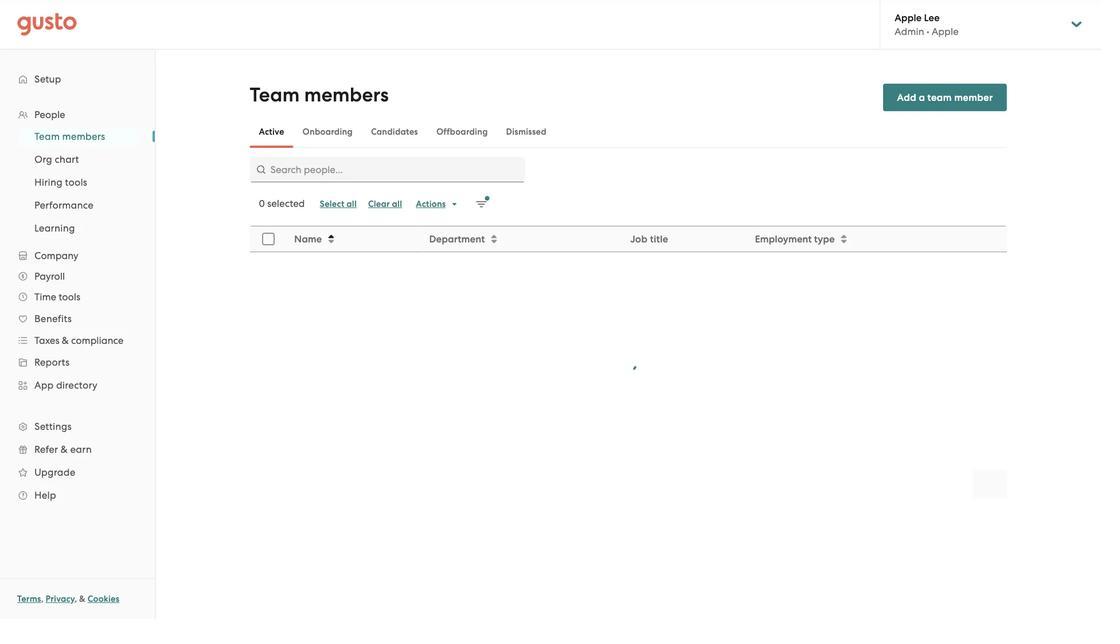 Task type: vqa. For each thing, say whether or not it's contained in the screenshot.
us.
no



Task type: describe. For each thing, give the bounding box(es) containing it.
lee
[[924, 12, 940, 23]]

app
[[34, 380, 54, 391]]

org chart link
[[21, 149, 143, 170]]

taxes
[[34, 335, 59, 346]]

& for earn
[[61, 444, 68, 455]]

list containing people
[[0, 104, 155, 507]]

a
[[919, 91, 925, 103]]

refer & earn link
[[11, 439, 143, 460]]

benefits
[[34, 313, 72, 325]]

actions button
[[410, 195, 464, 213]]

job
[[630, 233, 647, 245]]

org chart
[[34, 154, 79, 165]]

tools for hiring tools
[[65, 177, 87, 188]]

0 vertical spatial members
[[304, 83, 389, 107]]

hiring tools
[[34, 177, 87, 188]]

offboarding button
[[427, 118, 497, 146]]

earn
[[70, 444, 92, 455]]

org
[[34, 154, 52, 165]]

tools for time tools
[[59, 291, 80, 303]]

help link
[[11, 485, 143, 506]]

add a team member button
[[883, 84, 1007, 111]]

team members inside "link"
[[34, 131, 105, 142]]

active
[[259, 127, 284, 137]]

onboarding
[[303, 127, 353, 137]]

gusto navigation element
[[0, 49, 155, 525]]

add
[[897, 91, 916, 103]]

payroll button
[[11, 266, 143, 287]]

clear all button
[[362, 195, 408, 213]]

team inside "link"
[[34, 131, 60, 142]]

upgrade link
[[11, 462, 143, 483]]

app directory link
[[11, 375, 143, 396]]

dismissed
[[506, 127, 546, 137]]

name button
[[287, 227, 421, 251]]

terms link
[[17, 594, 41, 604]]

0 vertical spatial team
[[250, 83, 300, 107]]

all for select all
[[347, 199, 357, 209]]

add a team member
[[897, 91, 993, 103]]

team
[[927, 91, 952, 103]]

title
[[650, 233, 668, 245]]

& for compliance
[[62, 335, 69, 346]]

apple lee admin • apple
[[895, 12, 959, 37]]

candidates
[[371, 127, 418, 137]]

name
[[294, 233, 322, 245]]

learning link
[[21, 218, 143, 239]]

settings
[[34, 421, 72, 432]]

all for clear all
[[392, 199, 402, 209]]

0 vertical spatial apple
[[895, 12, 922, 23]]

payroll
[[34, 271, 65, 282]]

hiring tools link
[[21, 172, 143, 193]]

people button
[[11, 104, 143, 125]]

people
[[34, 109, 65, 120]]

benefits link
[[11, 309, 143, 329]]

chart
[[55, 154, 79, 165]]

upgrade
[[34, 467, 75, 478]]

actions
[[416, 199, 446, 209]]

terms , privacy , & cookies
[[17, 594, 119, 604]]

time
[[34, 291, 56, 303]]

time tools
[[34, 291, 80, 303]]

time tools button
[[11, 287, 143, 307]]

company
[[34, 250, 78, 262]]

2 , from the left
[[75, 594, 77, 604]]

team members tab list
[[250, 116, 1007, 148]]

company button
[[11, 245, 143, 266]]

compliance
[[71, 335, 124, 346]]

setup
[[34, 73, 61, 85]]

refer
[[34, 444, 58, 455]]

list containing team members
[[0, 125, 155, 240]]

taxes & compliance
[[34, 335, 124, 346]]

performance link
[[21, 195, 143, 216]]

type
[[814, 233, 834, 245]]



Task type: locate. For each thing, give the bounding box(es) containing it.
admin
[[895, 26, 924, 37]]

setup link
[[11, 69, 143, 89]]

members inside "link"
[[62, 131, 105, 142]]

2 list from the top
[[0, 125, 155, 240]]

settings link
[[11, 416, 143, 437]]

team up active
[[250, 83, 300, 107]]

taxes & compliance button
[[11, 330, 143, 351]]

apple
[[895, 12, 922, 23], [932, 26, 959, 37]]

loading… image
[[619, 354, 637, 373]]

1 horizontal spatial ,
[[75, 594, 77, 604]]

selected
[[267, 198, 305, 209]]

0 horizontal spatial team members
[[34, 131, 105, 142]]

0 horizontal spatial team
[[34, 131, 60, 142]]

0 vertical spatial tools
[[65, 177, 87, 188]]

0 selected status
[[259, 198, 305, 209]]

1 vertical spatial &
[[61, 444, 68, 455]]

1 list from the top
[[0, 104, 155, 507]]

1 vertical spatial tools
[[59, 291, 80, 303]]

&
[[62, 335, 69, 346], [61, 444, 68, 455], [79, 594, 85, 604]]

learning
[[34, 223, 75, 234]]

, left "cookies" button
[[75, 594, 77, 604]]

member
[[954, 91, 993, 103]]

0 vertical spatial &
[[62, 335, 69, 346]]

1 vertical spatial team members
[[34, 131, 105, 142]]

& left "cookies" button
[[79, 594, 85, 604]]

select all
[[320, 199, 357, 209]]

offboarding
[[436, 127, 488, 137]]

Select all rows on this page checkbox
[[255, 227, 281, 252]]

privacy
[[46, 594, 75, 604]]

tools
[[65, 177, 87, 188], [59, 291, 80, 303]]

hiring
[[34, 177, 62, 188]]

0
[[259, 198, 265, 209]]

privacy link
[[46, 594, 75, 604]]

team members link
[[21, 126, 143, 147]]

help
[[34, 490, 56, 501]]

employment type button
[[748, 227, 1006, 251]]

cookies
[[88, 594, 119, 604]]

1 , from the left
[[41, 594, 43, 604]]

, left privacy
[[41, 594, 43, 604]]

members
[[304, 83, 389, 107], [62, 131, 105, 142]]

candidates button
[[362, 118, 427, 146]]

members up the onboarding
[[304, 83, 389, 107]]

& right taxes
[[62, 335, 69, 346]]

apple right •
[[932, 26, 959, 37]]

2 all from the left
[[392, 199, 402, 209]]

reports link
[[11, 352, 143, 373]]

refer & earn
[[34, 444, 92, 455]]

2 vertical spatial &
[[79, 594, 85, 604]]

1 vertical spatial team
[[34, 131, 60, 142]]

employment type
[[755, 233, 834, 245]]

department
[[429, 233, 485, 245]]

select all button
[[314, 195, 362, 213]]

terms
[[17, 594, 41, 604]]

1 horizontal spatial team
[[250, 83, 300, 107]]

,
[[41, 594, 43, 604], [75, 594, 77, 604]]

performance
[[34, 200, 93, 211]]

all right the 'select' on the top of the page
[[347, 199, 357, 209]]

1 horizontal spatial members
[[304, 83, 389, 107]]

reports
[[34, 357, 70, 368]]

Search people... field
[[250, 157, 525, 182]]

tools up performance link
[[65, 177, 87, 188]]

all right clear
[[392, 199, 402, 209]]

1 horizontal spatial all
[[392, 199, 402, 209]]

0 horizontal spatial all
[[347, 199, 357, 209]]

1 horizontal spatial apple
[[932, 26, 959, 37]]

app directory
[[34, 380, 98, 391]]

apple up admin
[[895, 12, 922, 23]]

1 vertical spatial apple
[[932, 26, 959, 37]]

team members up the onboarding
[[250, 83, 389, 107]]

active button
[[250, 118, 293, 146]]

clear
[[368, 199, 390, 209]]

job title
[[630, 233, 668, 245]]

list
[[0, 104, 155, 507], [0, 125, 155, 240]]

cookies button
[[88, 592, 119, 606]]

employment
[[755, 233, 812, 245]]

directory
[[56, 380, 98, 391]]

1 all from the left
[[347, 199, 357, 209]]

team members
[[250, 83, 389, 107], [34, 131, 105, 142]]

department button
[[422, 227, 622, 251]]

dismissed button
[[497, 118, 556, 146]]

team
[[250, 83, 300, 107], [34, 131, 60, 142]]

•
[[927, 26, 929, 37]]

0 vertical spatial team members
[[250, 83, 389, 107]]

0 selected
[[259, 198, 305, 209]]

new notifications image
[[476, 196, 489, 210]]

team members down people "dropdown button" on the left top of page
[[34, 131, 105, 142]]

home image
[[17, 13, 77, 36]]

1 vertical spatial members
[[62, 131, 105, 142]]

tools inside dropdown button
[[59, 291, 80, 303]]

all
[[347, 199, 357, 209], [392, 199, 402, 209]]

& inside refer & earn "link"
[[61, 444, 68, 455]]

0 horizontal spatial apple
[[895, 12, 922, 23]]

0 horizontal spatial ,
[[41, 594, 43, 604]]

& left earn
[[61, 444, 68, 455]]

team down people
[[34, 131, 60, 142]]

select
[[320, 199, 344, 209]]

clear all
[[368, 199, 402, 209]]

onboarding button
[[293, 118, 362, 146]]

& inside 'taxes & compliance' dropdown button
[[62, 335, 69, 346]]

1 horizontal spatial team members
[[250, 83, 389, 107]]

0 horizontal spatial members
[[62, 131, 105, 142]]

members down people "dropdown button" on the left top of page
[[62, 131, 105, 142]]

tools down payroll dropdown button
[[59, 291, 80, 303]]



